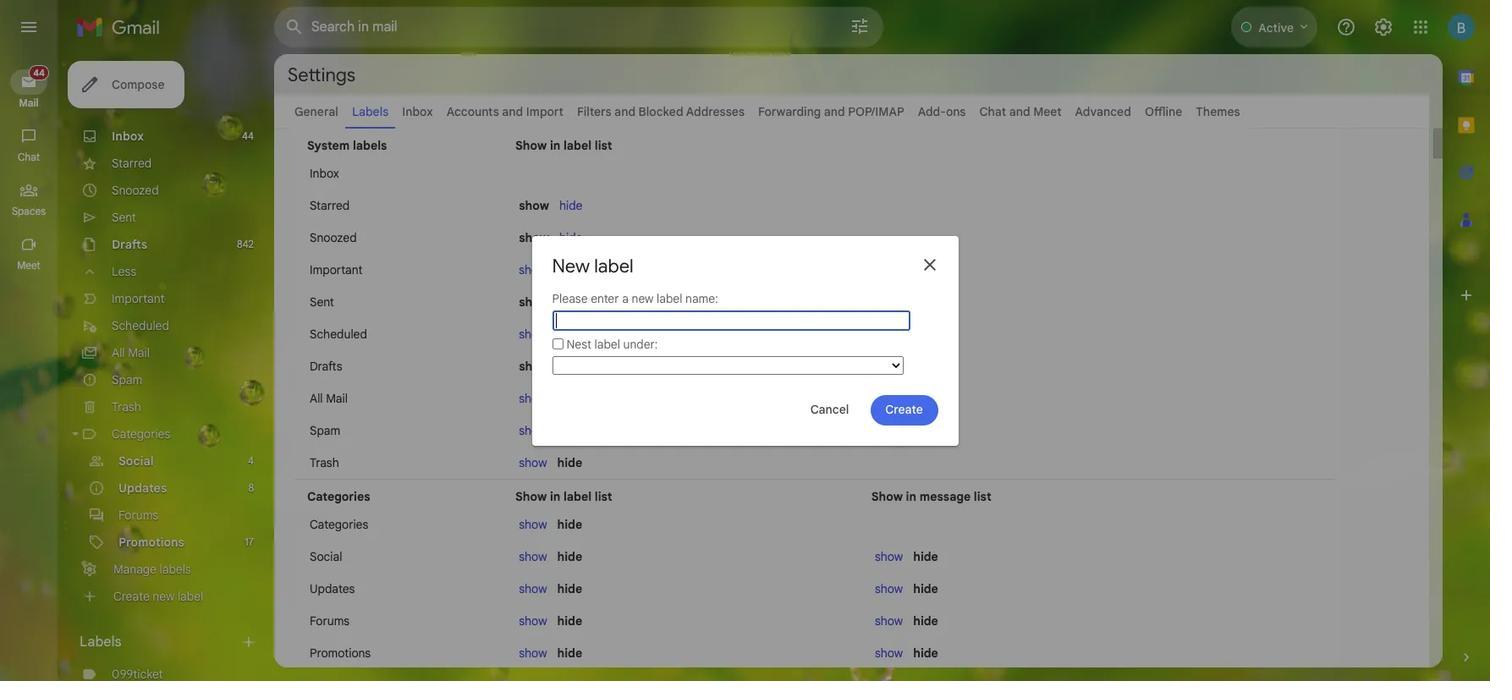 Task type: describe. For each thing, give the bounding box(es) containing it.
accounts
[[447, 104, 499, 119]]

mail heading
[[0, 97, 58, 110]]

1 vertical spatial trash
[[310, 455, 339, 471]]

1 horizontal spatial inbox
[[310, 166, 339, 181]]

1 vertical spatial starred
[[310, 198, 350, 213]]

trash link
[[112, 400, 141, 415]]

pop/imap
[[849, 104, 905, 119]]

0 vertical spatial forums
[[119, 508, 158, 523]]

842
[[237, 238, 254, 251]]

less button
[[68, 258, 264, 285]]

4
[[248, 455, 254, 467]]

new label alert dialog
[[532, 236, 959, 446]]

forums link
[[119, 508, 158, 523]]

2 if from the top
[[624, 359, 631, 374]]

add-ons link
[[918, 104, 966, 119]]

main menu image
[[19, 17, 39, 37]]

name:
[[686, 291, 719, 306]]

0 vertical spatial promotions
[[119, 535, 185, 550]]

0 horizontal spatial all mail
[[112, 345, 150, 361]]

1 horizontal spatial scheduled
[[310, 327, 367, 342]]

add-ons
[[918, 104, 966, 119]]

0 vertical spatial updates
[[119, 481, 167, 496]]

0 vertical spatial categories
[[112, 427, 170, 442]]

chat for chat and meet
[[980, 104, 1007, 119]]

0 vertical spatial all
[[112, 345, 125, 361]]

list for system labels
[[595, 138, 613, 153]]

manage labels link
[[113, 562, 191, 577]]

system
[[307, 138, 350, 153]]

new
[[552, 254, 590, 277]]

nest
[[567, 337, 592, 352]]

enter
[[591, 291, 619, 306]]

8
[[248, 482, 254, 494]]

chat and meet
[[980, 104, 1062, 119]]

forwarding
[[759, 104, 821, 119]]

cancel
[[811, 402, 849, 418]]

compose button
[[68, 61, 185, 108]]

show in message list
[[872, 489, 992, 505]]

chat for chat
[[18, 151, 40, 163]]

filters and blocked addresses link
[[577, 104, 745, 119]]

general link
[[295, 104, 339, 119]]

create button
[[871, 395, 938, 426]]

manage
[[113, 562, 157, 577]]

0 vertical spatial meet
[[1034, 104, 1062, 119]]

0 horizontal spatial social
[[119, 454, 154, 469]]

message
[[920, 489, 971, 505]]

general
[[295, 104, 339, 119]]

1 horizontal spatial spam
[[310, 423, 341, 439]]

0 vertical spatial drafts
[[112, 237, 147, 252]]

snoozed link
[[112, 183, 159, 198]]

0 vertical spatial important
[[310, 262, 363, 278]]

and for forwarding
[[824, 104, 846, 119]]

mail, 44 unread messages image
[[27, 69, 47, 86]]

0 vertical spatial spam
[[112, 372, 143, 388]]

0 horizontal spatial sent
[[112, 210, 136, 225]]

0 horizontal spatial important
[[112, 291, 165, 306]]

scheduled link
[[112, 318, 169, 334]]

all mail link
[[112, 345, 150, 361]]

ons
[[946, 104, 966, 119]]

0 vertical spatial inbox
[[402, 104, 433, 119]]

show in label list for system labels
[[516, 138, 613, 153]]

2 vertical spatial mail
[[326, 391, 348, 406]]

hide link for sent
[[560, 295, 583, 310]]

less
[[112, 264, 136, 279]]

1 if from the top
[[624, 327, 632, 342]]

1 vertical spatial updates
[[310, 582, 355, 597]]

spam link
[[112, 372, 143, 388]]

meet heading
[[0, 259, 58, 273]]

chat heading
[[0, 151, 58, 164]]

Nest label under: checkbox
[[552, 339, 563, 350]]

1 horizontal spatial social
[[310, 549, 342, 565]]

0 horizontal spatial snoozed
[[112, 183, 159, 198]]

hide link for snoozed
[[560, 230, 583, 246]]

show for categories
[[516, 489, 547, 505]]

1 vertical spatial unread
[[634, 359, 672, 374]]

important link
[[112, 291, 165, 306]]

labels link
[[352, 104, 389, 119]]

1 vertical spatial sent
[[310, 295, 334, 310]]

cancel button
[[796, 395, 864, 426]]

advanced link
[[1076, 104, 1132, 119]]

nest label under:
[[567, 337, 658, 352]]

1 horizontal spatial snoozed
[[310, 230, 357, 246]]

starred link
[[112, 156, 152, 171]]

1 vertical spatial all
[[310, 391, 323, 406]]

drafts link
[[112, 237, 147, 252]]

labels for labels link
[[352, 104, 389, 119]]

in for system labels
[[550, 138, 561, 153]]

0 vertical spatial unread
[[635, 327, 676, 342]]

1 horizontal spatial all mail
[[310, 391, 348, 406]]

show in label list for categories
[[516, 489, 613, 505]]

accounts and import
[[447, 104, 564, 119]]

0 horizontal spatial scheduled
[[112, 318, 169, 334]]

addresses
[[686, 104, 745, 119]]

promotions link
[[119, 535, 185, 550]]

create new label link
[[113, 589, 203, 604]]

hide link for starred
[[560, 198, 583, 213]]

0 vertical spatial show if unread
[[591, 327, 676, 342]]

themes
[[1196, 104, 1241, 119]]

accounts and import link
[[447, 104, 564, 119]]

list for categories
[[595, 489, 613, 505]]

create for create
[[886, 402, 923, 418]]



Task type: vqa. For each thing, say whether or not it's contained in the screenshot.
Inbox
yes



Task type: locate. For each thing, give the bounding box(es) containing it.
0 horizontal spatial inbox link
[[112, 129, 144, 144]]

1 vertical spatial spam
[[310, 423, 341, 439]]

create for create new label
[[113, 589, 150, 604]]

1 vertical spatial inbox
[[112, 129, 144, 144]]

add-
[[918, 104, 946, 119]]

trash down spam link
[[112, 400, 141, 415]]

if
[[624, 327, 632, 342], [624, 359, 631, 374]]

0 vertical spatial starred
[[112, 156, 152, 171]]

chat right ons
[[980, 104, 1007, 119]]

and for accounts
[[502, 104, 523, 119]]

0 horizontal spatial all
[[112, 345, 125, 361]]

mail
[[19, 97, 39, 109], [128, 345, 150, 361], [326, 391, 348, 406]]

blocked
[[639, 104, 684, 119]]

a
[[622, 291, 629, 306]]

label
[[564, 138, 592, 153], [594, 254, 634, 277], [657, 291, 683, 306], [595, 337, 620, 352], [564, 489, 592, 505], [178, 589, 203, 604]]

mail inside mail heading
[[19, 97, 39, 109]]

hide link
[[560, 198, 583, 213], [560, 230, 583, 246], [560, 295, 583, 310], [557, 327, 581, 342]]

show for system labels
[[516, 138, 547, 153]]

show
[[516, 138, 547, 153], [516, 489, 547, 505], [872, 489, 903, 505]]

offline
[[1145, 104, 1183, 119]]

social link
[[119, 454, 154, 469]]

spaces
[[12, 205, 46, 218]]

hide
[[560, 198, 583, 213], [560, 230, 583, 246], [557, 262, 583, 278], [560, 295, 583, 310], [557, 327, 581, 342], [560, 359, 583, 374], [557, 455, 583, 471], [557, 517, 583, 532], [557, 549, 583, 565], [914, 549, 939, 565], [557, 582, 583, 597], [914, 582, 939, 597], [557, 614, 583, 629], [914, 614, 939, 629], [557, 646, 583, 661], [914, 646, 939, 661]]

and right ons
[[1010, 104, 1031, 119]]

1 vertical spatial show in label list
[[516, 489, 613, 505]]

0 vertical spatial all mail
[[112, 345, 150, 361]]

labels for manage labels
[[160, 562, 191, 577]]

forwarding and pop/imap
[[759, 104, 905, 119]]

inbox right labels link
[[402, 104, 433, 119]]

1 vertical spatial new
[[153, 589, 175, 604]]

manage labels
[[113, 562, 191, 577]]

import
[[526, 104, 564, 119]]

forwarding and pop/imap link
[[759, 104, 905, 119]]

1 vertical spatial important
[[112, 291, 165, 306]]

1 horizontal spatial mail
[[128, 345, 150, 361]]

filters and blocked addresses
[[577, 104, 745, 119]]

1 vertical spatial promotions
[[310, 646, 371, 661]]

1 show in label list from the top
[[516, 138, 613, 153]]

4 and from the left
[[1010, 104, 1031, 119]]

unread down please enter a new label name:
[[635, 327, 676, 342]]

1 vertical spatial forums
[[310, 614, 350, 629]]

themes link
[[1196, 104, 1241, 119]]

labels heading
[[80, 634, 240, 651]]

1 horizontal spatial inbox link
[[402, 104, 433, 119]]

0 horizontal spatial forums
[[119, 508, 158, 523]]

list
[[595, 138, 613, 153], [595, 489, 613, 505], [974, 489, 992, 505]]

updates
[[119, 481, 167, 496], [310, 582, 355, 597]]

0 horizontal spatial mail
[[19, 97, 39, 109]]

create right the "cancel"
[[886, 402, 923, 418]]

0 horizontal spatial labels
[[160, 562, 191, 577]]

1 horizontal spatial labels
[[353, 138, 387, 153]]

0 vertical spatial chat
[[980, 104, 1007, 119]]

1 vertical spatial if
[[624, 359, 631, 374]]

0 vertical spatial mail
[[19, 97, 39, 109]]

2 and from the left
[[615, 104, 636, 119]]

and for chat
[[1010, 104, 1031, 119]]

1 vertical spatial categories
[[307, 489, 370, 505]]

spam
[[112, 372, 143, 388], [310, 423, 341, 439]]

0 vertical spatial labels
[[353, 138, 387, 153]]

inbox
[[402, 104, 433, 119], [112, 129, 144, 144], [310, 166, 339, 181]]

and left import
[[502, 104, 523, 119]]

trash right 4
[[310, 455, 339, 471]]

inbox link
[[402, 104, 433, 119], [112, 129, 144, 144]]

1 and from the left
[[502, 104, 523, 119]]

labels
[[352, 104, 389, 119], [80, 634, 122, 651]]

2 horizontal spatial mail
[[326, 391, 348, 406]]

promotions
[[119, 535, 185, 550], [310, 646, 371, 661]]

starred up the "snoozed" link
[[112, 156, 152, 171]]

inbox link right labels link
[[402, 104, 433, 119]]

0 vertical spatial trash
[[112, 400, 141, 415]]

create down manage on the left
[[113, 589, 150, 604]]

new
[[632, 291, 654, 306], [153, 589, 175, 604]]

categories link
[[112, 427, 170, 442]]

1 vertical spatial mail
[[128, 345, 150, 361]]

inbox down system
[[310, 166, 339, 181]]

1 horizontal spatial starred
[[310, 198, 350, 213]]

advanced
[[1076, 104, 1132, 119]]

create
[[886, 402, 923, 418], [113, 589, 150, 604]]

1 horizontal spatial create
[[886, 402, 923, 418]]

snoozed
[[112, 183, 159, 198], [310, 230, 357, 246]]

inbox link up starred "link"
[[112, 129, 144, 144]]

in
[[550, 138, 561, 153], [550, 489, 561, 505], [906, 489, 917, 505]]

1 horizontal spatial new
[[632, 291, 654, 306]]

chat down mail heading
[[18, 151, 40, 163]]

and left pop/imap
[[824, 104, 846, 119]]

if down a
[[624, 327, 632, 342]]

new label
[[552, 254, 634, 277]]

0 vertical spatial show in label list
[[516, 138, 613, 153]]

1 vertical spatial labels
[[80, 634, 122, 651]]

1 horizontal spatial all
[[310, 391, 323, 406]]

under:
[[624, 337, 658, 352]]

0 horizontal spatial updates
[[119, 481, 167, 496]]

3 and from the left
[[824, 104, 846, 119]]

1 horizontal spatial important
[[310, 262, 363, 278]]

updates link
[[119, 481, 167, 496]]

please
[[552, 291, 588, 306]]

starred
[[112, 156, 152, 171], [310, 198, 350, 213]]

1 horizontal spatial updates
[[310, 582, 355, 597]]

0 horizontal spatial new
[[153, 589, 175, 604]]

1 vertical spatial meet
[[17, 259, 41, 272]]

in for categories
[[550, 489, 561, 505]]

1 horizontal spatial chat
[[980, 104, 1007, 119]]

44
[[242, 130, 254, 142]]

chat inside heading
[[18, 151, 40, 163]]

social
[[119, 454, 154, 469], [310, 549, 342, 565]]

new right a
[[632, 291, 654, 306]]

2 horizontal spatial inbox
[[402, 104, 433, 119]]

labels down labels link
[[353, 138, 387, 153]]

settings
[[288, 63, 356, 86]]

inbox up starred "link"
[[112, 129, 144, 144]]

1 vertical spatial all mail
[[310, 391, 348, 406]]

0 horizontal spatial create
[[113, 589, 150, 604]]

0 horizontal spatial spam
[[112, 372, 143, 388]]

search in mail image
[[279, 12, 310, 42]]

starred down system
[[310, 198, 350, 213]]

hide link for scheduled
[[557, 327, 581, 342]]

1 vertical spatial create
[[113, 589, 150, 604]]

labels for the labels heading
[[80, 634, 122, 651]]

new down "manage labels"
[[153, 589, 175, 604]]

if down the under:
[[624, 359, 631, 374]]

unread down the under:
[[634, 359, 672, 374]]

1 vertical spatial inbox link
[[112, 129, 144, 144]]

0 vertical spatial social
[[119, 454, 154, 469]]

17
[[245, 536, 254, 549]]

meet inside heading
[[17, 259, 41, 272]]

filters
[[577, 104, 612, 119]]

create new label
[[113, 589, 203, 604]]

0 horizontal spatial promotions
[[119, 535, 185, 550]]

0 horizontal spatial starred
[[112, 156, 152, 171]]

0 vertical spatial if
[[624, 327, 632, 342]]

sent link
[[112, 210, 136, 225]]

labels for system labels
[[353, 138, 387, 153]]

0 horizontal spatial meet
[[17, 259, 41, 272]]

0 horizontal spatial chat
[[18, 151, 40, 163]]

0 horizontal spatial inbox
[[112, 129, 144, 144]]

create inside button
[[886, 402, 923, 418]]

1 horizontal spatial forums
[[310, 614, 350, 629]]

all
[[112, 345, 125, 361], [310, 391, 323, 406]]

0 vertical spatial labels
[[352, 104, 389, 119]]

Search in mail search field
[[274, 7, 884, 47]]

meet
[[1034, 104, 1062, 119], [17, 259, 41, 272]]

spaces heading
[[0, 205, 58, 218]]

labels up the system labels
[[352, 104, 389, 119]]

0 horizontal spatial drafts
[[112, 237, 147, 252]]

1 vertical spatial snoozed
[[310, 230, 357, 246]]

settings image
[[1374, 17, 1394, 37]]

advanced search options image
[[843, 9, 877, 43]]

offline link
[[1145, 104, 1183, 119]]

labels up create new label
[[160, 562, 191, 577]]

navigation
[[0, 54, 59, 681]]

2 vertical spatial categories
[[310, 517, 369, 532]]

meet down spaces heading
[[17, 259, 41, 272]]

2 vertical spatial inbox
[[310, 166, 339, 181]]

and
[[502, 104, 523, 119], [615, 104, 636, 119], [824, 104, 846, 119], [1010, 104, 1031, 119]]

1 vertical spatial chat
[[18, 151, 40, 163]]

forums
[[119, 508, 158, 523], [310, 614, 350, 629]]

categories
[[112, 427, 170, 442], [307, 489, 370, 505], [310, 517, 369, 532]]

system labels
[[307, 138, 387, 153]]

0 vertical spatial create
[[886, 402, 923, 418]]

1 horizontal spatial meet
[[1034, 104, 1062, 119]]

chat and meet link
[[980, 104, 1062, 119]]

show if unread
[[591, 327, 676, 342], [593, 359, 672, 374]]

show if unread down please enter a new label name:
[[591, 327, 676, 342]]

chat
[[980, 104, 1007, 119], [18, 151, 40, 163]]

0 vertical spatial snoozed
[[112, 183, 159, 198]]

Please enter a new label name: field
[[552, 310, 910, 331]]

show
[[519, 198, 549, 213], [519, 230, 549, 246], [519, 262, 547, 278], [519, 295, 549, 310], [519, 327, 547, 342], [591, 327, 621, 342], [519, 359, 549, 374], [593, 359, 621, 374], [519, 391, 547, 406], [519, 423, 547, 439], [519, 455, 547, 471], [519, 517, 547, 532], [519, 549, 547, 565], [875, 549, 903, 565], [519, 582, 547, 597], [875, 582, 903, 597], [519, 614, 547, 629], [875, 614, 903, 629], [519, 646, 547, 661], [875, 646, 903, 661]]

labels down the create new label link
[[80, 634, 122, 651]]

1 horizontal spatial promotions
[[310, 646, 371, 661]]

please enter a new label name:
[[552, 291, 719, 306]]

show if unread down the under:
[[593, 359, 672, 374]]

1 vertical spatial show if unread
[[593, 359, 672, 374]]

0 horizontal spatial trash
[[112, 400, 141, 415]]

meet left advanced
[[1034, 104, 1062, 119]]

1 vertical spatial labels
[[160, 562, 191, 577]]

tab list
[[1443, 54, 1491, 621]]

new inside alert dialog
[[632, 291, 654, 306]]

new label heading
[[552, 254, 634, 277]]

all mail
[[112, 345, 150, 361], [310, 391, 348, 406]]

1 vertical spatial social
[[310, 549, 342, 565]]

1 vertical spatial drafts
[[310, 359, 343, 374]]

labels
[[353, 138, 387, 153], [160, 562, 191, 577]]

1 horizontal spatial labels
[[352, 104, 389, 119]]

trash
[[112, 400, 141, 415], [310, 455, 339, 471]]

2 show in label list from the top
[[516, 489, 613, 505]]

show link
[[519, 262, 547, 278], [519, 327, 547, 342], [519, 391, 547, 406], [519, 423, 547, 439], [519, 455, 547, 471], [519, 517, 547, 532], [519, 549, 547, 565], [875, 549, 903, 565], [519, 582, 547, 597], [875, 582, 903, 597], [519, 614, 547, 629], [875, 614, 903, 629], [519, 646, 547, 661], [875, 646, 903, 661]]

1 horizontal spatial drafts
[[310, 359, 343, 374]]

compose
[[112, 77, 165, 92]]

and right filters
[[615, 104, 636, 119]]

0 vertical spatial inbox link
[[402, 104, 433, 119]]

show in label list
[[516, 138, 613, 153], [516, 489, 613, 505]]

navigation containing mail
[[0, 54, 59, 681]]

1 horizontal spatial trash
[[310, 455, 339, 471]]

and for filters
[[615, 104, 636, 119]]



